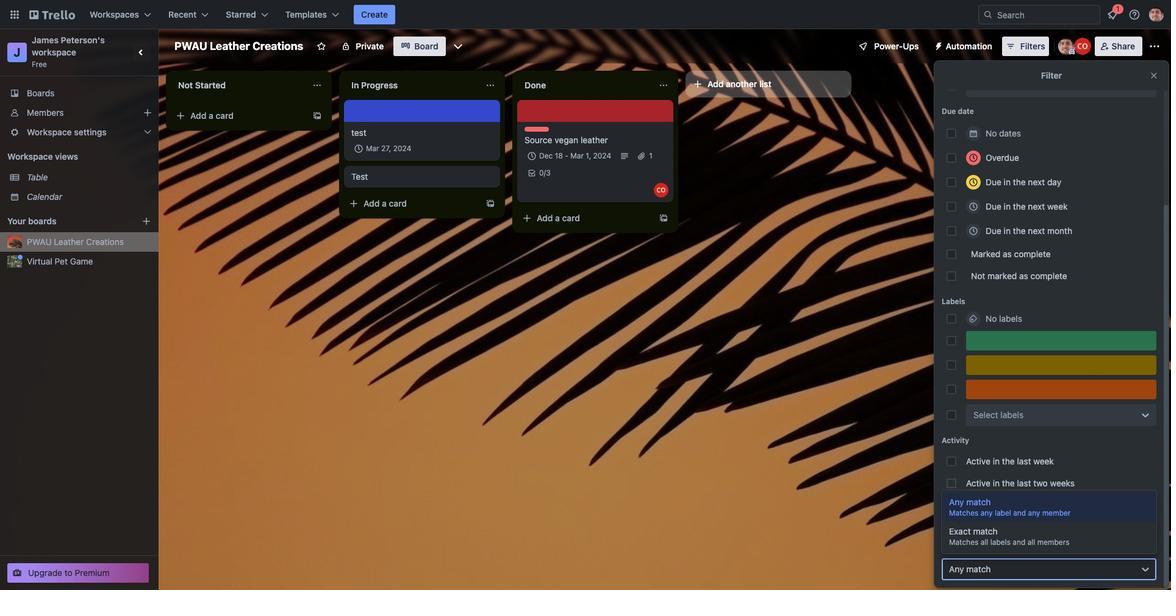 Task type: vqa. For each thing, say whether or not it's contained in the screenshot.
bottom complete
yes



Task type: describe. For each thing, give the bounding box(es) containing it.
date
[[958, 107, 974, 116]]

last down the member at the right of page
[[1055, 522, 1069, 532]]

test link
[[351, 127, 493, 139]]

automation
[[946, 41, 992, 51]]

1 vertical spatial four
[[1071, 522, 1087, 532]]

power-ups button
[[850, 37, 926, 56]]

create from template… image for done
[[659, 213, 669, 223]]

3
[[546, 168, 551, 177]]

1 vertical spatial creations
[[86, 237, 124, 247]]

close popover image
[[1149, 71, 1159, 81]]

2 any from the left
[[1028, 509, 1040, 518]]

the for active in the last two weeks
[[1002, 478, 1015, 489]]

next for month
[[1028, 226, 1045, 236]]

the for due in the next month
[[1013, 226, 1026, 236]]

marked as complete
[[971, 249, 1051, 259]]

peterson's
[[61, 35, 105, 45]]

color: green, title: none element
[[966, 331, 1156, 351]]

boards link
[[0, 84, 159, 103]]

back to home image
[[29, 5, 75, 24]]

the for active in the last week
[[1002, 456, 1015, 467]]

week for active in the last week
[[1033, 456, 1054, 467]]

select for select labels
[[973, 410, 998, 420]]

exact match matches all labels and all members
[[949, 526, 1070, 547]]

1,
[[586, 151, 591, 160]]

pet
[[55, 256, 68, 267]]

james peterson's workspace link
[[32, 35, 107, 57]]

in for due in the next day
[[1004, 177, 1011, 187]]

star or unstar board image
[[317, 41, 326, 51]]

filter
[[1041, 70, 1062, 81]]

starred button
[[219, 5, 276, 24]]

members
[[27, 107, 64, 118]]

workspace settings button
[[0, 123, 159, 142]]

active for active in the last four weeks
[[966, 500, 991, 511]]

activity
[[999, 522, 1028, 532]]

dec
[[539, 151, 553, 160]]

and for any match
[[1013, 509, 1026, 518]]

started
[[195, 80, 226, 90]]

2 vertical spatial weeks
[[1089, 522, 1114, 532]]

0 horizontal spatial as
[[1003, 249, 1012, 259]]

virtual
[[27, 256, 52, 267]]

and for exact match
[[1013, 538, 1026, 547]]

-
[[565, 151, 568, 160]]

without
[[966, 522, 997, 532]]

workspace
[[32, 47, 76, 57]]

no for no labels
[[986, 314, 997, 324]]

without activity in the last four weeks
[[966, 522, 1114, 532]]

2024 inside the dec 18 - mar 1, 2024 checkbox
[[593, 151, 611, 160]]

1 vertical spatial complete
[[1031, 271, 1067, 281]]

board
[[414, 41, 438, 51]]

vegan
[[555, 135, 578, 145]]

1 vertical spatial leather
[[54, 237, 84, 247]]

18
[[555, 151, 563, 160]]

1 any from the left
[[981, 509, 993, 518]]

free
[[32, 60, 47, 69]]

member
[[1042, 509, 1071, 518]]

recent
[[168, 9, 197, 20]]

creations inside text field
[[252, 40, 303, 52]]

in for due in the next month
[[1004, 226, 1011, 236]]

1
[[649, 151, 652, 160]]

share
[[1112, 41, 1135, 51]]

active in the last week
[[966, 456, 1054, 467]]

next for day
[[1028, 177, 1045, 187]]

week for due in the next week
[[1047, 201, 1068, 212]]

progress
[[361, 80, 398, 90]]

1 vertical spatial pwau leather creations
[[27, 237, 124, 247]]

add a card for in progress
[[364, 198, 407, 209]]

members inside exact match matches all labels and all members
[[1037, 538, 1070, 547]]

create from template… image for in progress
[[486, 199, 495, 209]]

j
[[14, 45, 21, 59]]

due date
[[942, 107, 974, 116]]

virtual pet game link
[[27, 256, 151, 268]]

filters button
[[1002, 37, 1049, 56]]

templates
[[285, 9, 327, 20]]

primary element
[[0, 0, 1171, 29]]

views
[[55, 151, 78, 162]]

due in the next month
[[986, 226, 1072, 236]]

pwau inside text field
[[174, 40, 207, 52]]

weeks for active in the last two weeks
[[1050, 478, 1075, 489]]

add another list button
[[686, 71, 851, 98]]

ups
[[903, 41, 919, 51]]

boards
[[28, 216, 57, 226]]

add down 0 / 3
[[537, 213, 553, 223]]

last for four
[[1017, 500, 1031, 511]]

mar inside option
[[366, 144, 379, 153]]

recent button
[[161, 5, 216, 24]]

0 horizontal spatial james peterson (jamespeterson93) image
[[1058, 38, 1075, 55]]

Mar 27, 2024 checkbox
[[351, 142, 415, 156]]

workspace settings
[[27, 127, 107, 137]]

automation button
[[929, 37, 1000, 56]]

done
[[525, 80, 546, 90]]

Dec 18 - Mar 1, 2024 checkbox
[[525, 149, 615, 163]]

james peterson's workspace free
[[32, 35, 107, 69]]

overdue
[[986, 152, 1019, 163]]

in for active in the last two weeks
[[993, 478, 1000, 489]]

show menu image
[[1149, 40, 1161, 52]]

in for active in the last week
[[993, 456, 1000, 467]]

add another list
[[708, 79, 771, 89]]

0 vertical spatial a
[[209, 110, 213, 121]]

add down the test
[[364, 198, 380, 209]]

match for any match
[[966, 497, 991, 507]]

matches for any
[[949, 509, 979, 518]]

virtual pet game
[[27, 256, 93, 267]]

match for exact match
[[973, 526, 998, 537]]

sourcing
[[525, 127, 556, 136]]

upgrade
[[28, 568, 62, 578]]

no dates
[[986, 128, 1021, 138]]

source
[[525, 135, 552, 145]]

the for active in the last four weeks
[[1002, 500, 1015, 511]]

filters
[[1020, 41, 1045, 51]]

label
[[995, 509, 1011, 518]]

members link
[[0, 103, 159, 123]]

0 vertical spatial card
[[216, 110, 234, 121]]

in for active in the last four weeks
[[993, 500, 1000, 511]]

0 horizontal spatial four
[[1033, 500, 1049, 511]]

table link
[[27, 171, 151, 184]]

the for due in the next week
[[1013, 201, 1026, 212]]

matches for exact
[[949, 538, 979, 547]]

upgrade to premium link
[[7, 564, 149, 583]]

sourcing source vegan leather
[[525, 127, 608, 145]]

not for not started
[[178, 80, 193, 90]]

In Progress text field
[[344, 76, 478, 95]]

labels for select labels
[[1001, 410, 1024, 420]]

a for in progress
[[382, 198, 387, 209]]

active in the last two weeks
[[966, 478, 1075, 489]]

any match
[[949, 564, 991, 575]]

/
[[544, 168, 546, 177]]

in for due in the next week
[[1004, 201, 1011, 212]]

0 horizontal spatial christina overa (christinaovera) image
[[654, 183, 669, 198]]

mar inside checkbox
[[570, 151, 584, 160]]

in right activity
[[1030, 522, 1037, 532]]

your boards
[[7, 216, 57, 226]]

active in the last four weeks
[[966, 500, 1076, 511]]

any match matches any label and any member
[[949, 497, 1071, 518]]



Task type: locate. For each thing, give the bounding box(es) containing it.
color: yellow, title: none element
[[966, 356, 1156, 375]]

0 vertical spatial four
[[1033, 500, 1049, 511]]

2024 right 1,
[[593, 151, 611, 160]]

1 vertical spatial add a card
[[364, 198, 407, 209]]

Search field
[[993, 5, 1100, 24]]

week
[[1047, 201, 1068, 212], [1033, 456, 1054, 467]]

in down active in the last week
[[993, 478, 1000, 489]]

0
[[539, 168, 544, 177]]

add a card down started at top left
[[190, 110, 234, 121]]

1 horizontal spatial pwau leather creations
[[174, 40, 303, 52]]

1 vertical spatial christina overa (christinaovera) image
[[654, 183, 669, 198]]

0 vertical spatial as
[[1003, 249, 1012, 259]]

all
[[981, 538, 988, 547], [1028, 538, 1035, 547]]

1 vertical spatial not
[[971, 271, 985, 281]]

due for due in the next week
[[986, 201, 1001, 212]]

2 next from the top
[[1028, 201, 1045, 212]]

test
[[351, 171, 368, 182]]

0 vertical spatial create from template… image
[[312, 111, 322, 121]]

j link
[[7, 43, 27, 62]]

and inside exact match matches all labels and all members
[[1013, 538, 1026, 547]]

select for select members
[[973, 81, 998, 91]]

labels down not marked as complete
[[999, 314, 1022, 324]]

next left day
[[1028, 177, 1045, 187]]

0 vertical spatial creations
[[252, 40, 303, 52]]

complete down due in the next month
[[1014, 249, 1051, 259]]

1 vertical spatial active
[[966, 478, 991, 489]]

1 horizontal spatial christina overa (christinaovera) image
[[1074, 38, 1091, 55]]

workspace up table
[[7, 151, 53, 162]]

due in the next week
[[986, 201, 1068, 212]]

add down not started
[[190, 110, 206, 121]]

any up 'exact'
[[949, 497, 964, 507]]

mar right -
[[570, 151, 584, 160]]

2 vertical spatial next
[[1028, 226, 1045, 236]]

color: bold red, title: "sourcing" element
[[525, 127, 556, 136]]

any
[[981, 509, 993, 518], [1028, 509, 1040, 518]]

select members
[[973, 81, 1037, 91]]

sm image
[[929, 37, 946, 54]]

color: orange, title: none element
[[966, 380, 1156, 400]]

two
[[1033, 478, 1048, 489]]

0 horizontal spatial pwau leather creations
[[27, 237, 124, 247]]

0 vertical spatial pwau
[[174, 40, 207, 52]]

card for in progress
[[389, 198, 407, 209]]

1 vertical spatial a
[[382, 198, 387, 209]]

0 horizontal spatial not
[[178, 80, 193, 90]]

0 vertical spatial not
[[178, 80, 193, 90]]

0 vertical spatial next
[[1028, 177, 1045, 187]]

2 horizontal spatial add a card button
[[517, 209, 654, 228]]

1 vertical spatial members
[[1037, 538, 1070, 547]]

1 vertical spatial pwau
[[27, 237, 52, 247]]

no for no dates
[[986, 128, 997, 138]]

open information menu image
[[1128, 9, 1141, 21]]

1 horizontal spatial add a card button
[[344, 194, 481, 213]]

premium
[[75, 568, 109, 578]]

0 horizontal spatial add a card button
[[171, 106, 307, 126]]

another
[[726, 79, 757, 89]]

1 vertical spatial select
[[973, 410, 998, 420]]

0 horizontal spatial add a card
[[190, 110, 234, 121]]

labels down activity
[[990, 538, 1011, 547]]

1 horizontal spatial leather
[[210, 40, 250, 52]]

match down 'exact'
[[966, 564, 991, 575]]

1 vertical spatial no
[[986, 314, 997, 324]]

2 no from the top
[[986, 314, 997, 324]]

any
[[949, 497, 964, 507], [949, 564, 964, 575]]

active up without on the right of page
[[966, 500, 991, 511]]

next up due in the next month
[[1028, 201, 1045, 212]]

0 horizontal spatial creations
[[86, 237, 124, 247]]

matches inside any match matches any label and any member
[[949, 509, 979, 518]]

2 vertical spatial a
[[555, 213, 560, 223]]

1 vertical spatial matches
[[949, 538, 979, 547]]

labels up active in the last week
[[1001, 410, 1024, 420]]

workspace down members
[[27, 127, 72, 137]]

0 vertical spatial pwau leather creations
[[174, 40, 303, 52]]

0 vertical spatial labels
[[999, 314, 1022, 324]]

mar left 27,
[[366, 144, 379, 153]]

any down 'exact'
[[949, 564, 964, 575]]

creations down "templates" on the top left
[[252, 40, 303, 52]]

2024 right 27,
[[393, 144, 411, 153]]

2 horizontal spatial card
[[562, 213, 580, 223]]

create button
[[354, 5, 395, 24]]

workspace for workspace settings
[[27, 127, 72, 137]]

settings
[[74, 127, 107, 137]]

1 vertical spatial workspace
[[7, 151, 53, 162]]

0 horizontal spatial create from template… image
[[312, 111, 322, 121]]

1 matches from the top
[[949, 509, 979, 518]]

0 vertical spatial and
[[1013, 509, 1026, 518]]

0 vertical spatial complete
[[1014, 249, 1051, 259]]

add a card button down test link at the left of page
[[344, 194, 481, 213]]

add a card for done
[[537, 213, 580, 223]]

1 vertical spatial next
[[1028, 201, 1045, 212]]

no
[[986, 128, 997, 138], [986, 314, 997, 324]]

not started
[[178, 80, 226, 90]]

matches down 'exact'
[[949, 538, 979, 547]]

not for not marked as complete
[[971, 271, 985, 281]]

no left dates
[[986, 128, 997, 138]]

0 horizontal spatial card
[[216, 110, 234, 121]]

3 active from the top
[[966, 500, 991, 511]]

not marked as complete
[[971, 271, 1067, 281]]

workspace views
[[7, 151, 78, 162]]

the up due in the next week
[[1013, 177, 1026, 187]]

Done text field
[[517, 76, 651, 95]]

share button
[[1095, 37, 1142, 56]]

1 horizontal spatial creations
[[252, 40, 303, 52]]

1 vertical spatial and
[[1013, 538, 1026, 547]]

in progress
[[351, 80, 398, 90]]

0 vertical spatial christina overa (christinaovera) image
[[1074, 38, 1091, 55]]

1 vertical spatial as
[[1019, 271, 1028, 281]]

match inside exact match matches all labels and all members
[[973, 526, 998, 537]]

2024 inside mar 27, 2024 option
[[393, 144, 411, 153]]

add board image
[[142, 217, 151, 226]]

not down marked
[[971, 271, 985, 281]]

1 horizontal spatial a
[[382, 198, 387, 209]]

in up without on the right of page
[[993, 500, 1000, 511]]

the down active in the last week
[[1002, 478, 1015, 489]]

card for done
[[562, 213, 580, 223]]

test
[[351, 127, 366, 138]]

due left date on the right of page
[[942, 107, 956, 116]]

search image
[[983, 10, 993, 20]]

labels inside exact match matches all labels and all members
[[990, 538, 1011, 547]]

2 vertical spatial create from template… image
[[659, 213, 669, 223]]

week up month
[[1047, 201, 1068, 212]]

customize views image
[[452, 40, 464, 52]]

all down without on the right of page
[[981, 538, 988, 547]]

any up without activity in the last four weeks at the right bottom of the page
[[1028, 509, 1040, 518]]

27,
[[381, 144, 391, 153]]

due in the next day
[[986, 177, 1061, 187]]

james peterson (jamespeterson93) image right open information menu icon
[[1149, 7, 1164, 22]]

1 vertical spatial week
[[1033, 456, 1054, 467]]

the up activity
[[1002, 500, 1015, 511]]

0 horizontal spatial 2024
[[393, 144, 411, 153]]

0 vertical spatial weeks
[[1050, 478, 1075, 489]]

christina overa (christinaovera) image
[[1074, 38, 1091, 55], [654, 183, 669, 198]]

2 vertical spatial add a card
[[537, 213, 580, 223]]

in down 'due in the next day'
[[1004, 201, 1011, 212]]

1 vertical spatial labels
[[1001, 410, 1024, 420]]

1 horizontal spatial create from template… image
[[486, 199, 495, 209]]

members down without activity in the last four weeks at the right bottom of the page
[[1037, 538, 1070, 547]]

due
[[942, 107, 956, 116], [986, 177, 1001, 187], [986, 201, 1001, 212], [986, 226, 1001, 236]]

select up active in the last week
[[973, 410, 998, 420]]

0 vertical spatial add a card
[[190, 110, 234, 121]]

in up active in the last two weeks
[[993, 456, 1000, 467]]

1 vertical spatial match
[[973, 526, 998, 537]]

the down 'due in the next day'
[[1013, 201, 1026, 212]]

in
[[351, 80, 359, 90]]

this member is an admin of this board. image
[[1069, 49, 1075, 55]]

0 vertical spatial active
[[966, 456, 991, 467]]

creations up virtual pet game "link"
[[86, 237, 124, 247]]

your boards with 2 items element
[[7, 214, 123, 229]]

0 / 3
[[539, 168, 551, 177]]

not left started at top left
[[178, 80, 193, 90]]

leather down your boards with 2 items "element"
[[54, 237, 84, 247]]

last for two
[[1017, 478, 1031, 489]]

any for any match
[[949, 564, 964, 575]]

workspace for workspace views
[[7, 151, 53, 162]]

james
[[32, 35, 59, 45]]

0 vertical spatial match
[[966, 497, 991, 507]]

add a card down the 3
[[537, 213, 580, 223]]

and up activity
[[1013, 509, 1026, 518]]

2 active from the top
[[966, 478, 991, 489]]

and
[[1013, 509, 1026, 518], [1013, 538, 1026, 547]]

0 horizontal spatial mar
[[366, 144, 379, 153]]

upgrade to premium
[[28, 568, 109, 578]]

pwau leather creations inside text field
[[174, 40, 303, 52]]

list
[[759, 79, 771, 89]]

in up marked as complete
[[1004, 226, 1011, 236]]

next left month
[[1028, 226, 1045, 236]]

1 horizontal spatial not
[[971, 271, 985, 281]]

in
[[1004, 177, 1011, 187], [1004, 201, 1011, 212], [1004, 226, 1011, 236], [993, 456, 1000, 467], [993, 478, 1000, 489], [993, 500, 1000, 511], [1030, 522, 1037, 532]]

no labels
[[986, 314, 1022, 324]]

your
[[7, 216, 26, 226]]

due down overdue
[[986, 177, 1001, 187]]

0 vertical spatial any
[[949, 497, 964, 507]]

pwau leather creations down starred
[[174, 40, 303, 52]]

add a card button down the 3
[[517, 209, 654, 228]]

a for done
[[555, 213, 560, 223]]

pwau down recent dropdown button
[[174, 40, 207, 52]]

to
[[65, 568, 72, 578]]

add left "another"
[[708, 79, 724, 89]]

1 horizontal spatial any
[[1028, 509, 1040, 518]]

active for active in the last two weeks
[[966, 478, 991, 489]]

matches up 'exact'
[[949, 509, 979, 518]]

members
[[1001, 81, 1037, 91], [1037, 538, 1070, 547]]

2 horizontal spatial add a card
[[537, 213, 580, 223]]

1 horizontal spatial james peterson (jamespeterson93) image
[[1149, 7, 1164, 22]]

next for week
[[1028, 201, 1045, 212]]

james peterson (jamespeterson93) image
[[1149, 7, 1164, 22], [1058, 38, 1075, 55]]

members left the filter on the right top of page
[[1001, 81, 1037, 91]]

private button
[[334, 37, 391, 56]]

0 vertical spatial james peterson (jamespeterson93) image
[[1149, 7, 1164, 22]]

active down active in the last week
[[966, 478, 991, 489]]

2 vertical spatial match
[[966, 564, 991, 575]]

matches
[[949, 509, 979, 518], [949, 538, 979, 547]]

matches inside exact match matches all labels and all members
[[949, 538, 979, 547]]

last left two
[[1017, 478, 1031, 489]]

add a card down the test
[[364, 198, 407, 209]]

leather inside text field
[[210, 40, 250, 52]]

1 horizontal spatial four
[[1071, 522, 1087, 532]]

weeks for active in the last four weeks
[[1052, 500, 1076, 511]]

power-ups
[[874, 41, 919, 51]]

activity
[[942, 436, 969, 445]]

2 horizontal spatial create from template… image
[[659, 213, 669, 223]]

any for any match matches any label and any member
[[949, 497, 964, 507]]

2 vertical spatial active
[[966, 500, 991, 511]]

workspaces button
[[82, 5, 159, 24]]

day
[[1047, 177, 1061, 187]]

2024
[[393, 144, 411, 153], [593, 151, 611, 160]]

marked
[[988, 271, 1017, 281]]

0 horizontal spatial leather
[[54, 237, 84, 247]]

1 vertical spatial create from template… image
[[486, 199, 495, 209]]

2 select from the top
[[973, 410, 998, 420]]

match
[[966, 497, 991, 507], [973, 526, 998, 537], [966, 564, 991, 575]]

match down label
[[973, 526, 998, 537]]

labels for no labels
[[999, 314, 1022, 324]]

1 select from the top
[[973, 81, 998, 91]]

weeks
[[1050, 478, 1075, 489], [1052, 500, 1076, 511], [1089, 522, 1114, 532]]

due for due date
[[942, 107, 956, 116]]

private
[[356, 41, 384, 51]]

1 horizontal spatial as
[[1019, 271, 1028, 281]]

1 horizontal spatial add a card
[[364, 198, 407, 209]]

active for active in the last week
[[966, 456, 991, 467]]

0 horizontal spatial all
[[981, 538, 988, 547]]

any up without on the right of page
[[981, 509, 993, 518]]

any inside any match matches any label and any member
[[949, 497, 964, 507]]

the up active in the last two weeks
[[1002, 456, 1015, 467]]

and inside any match matches any label and any member
[[1013, 509, 1026, 518]]

last up active in the last two weeks
[[1017, 456, 1031, 467]]

1 horizontal spatial pwau
[[174, 40, 207, 52]]

select up date on the right of page
[[973, 81, 998, 91]]

0 horizontal spatial pwau
[[27, 237, 52, 247]]

2 matches from the top
[[949, 538, 979, 547]]

add inside button
[[708, 79, 724, 89]]

pwau leather creations link
[[27, 236, 151, 248]]

dates
[[999, 128, 1021, 138]]

add a card button for in progress
[[344, 194, 481, 213]]

1 vertical spatial james peterson (jamespeterson93) image
[[1058, 38, 1075, 55]]

add a card button down 'not started' text box
[[171, 106, 307, 126]]

1 notification image
[[1105, 7, 1120, 22]]

match up without on the right of page
[[966, 497, 991, 507]]

and down activity
[[1013, 538, 1026, 547]]

Board name text field
[[168, 37, 309, 56]]

1 horizontal spatial 2024
[[593, 151, 611, 160]]

the down the member at the right of page
[[1040, 522, 1052, 532]]

complete down marked as complete
[[1031, 271, 1067, 281]]

due for due in the next month
[[986, 226, 1001, 236]]

create from template… image
[[312, 111, 322, 121], [486, 199, 495, 209], [659, 213, 669, 223]]

3 next from the top
[[1028, 226, 1045, 236]]

due down 'due in the next day'
[[986, 201, 1001, 212]]

select labels
[[973, 410, 1024, 420]]

1 all from the left
[[981, 538, 988, 547]]

workspace inside popup button
[[27, 127, 72, 137]]

marked
[[971, 249, 1000, 259]]

last for week
[[1017, 456, 1031, 467]]

1 any from the top
[[949, 497, 964, 507]]

0 horizontal spatial any
[[981, 509, 993, 518]]

leather
[[581, 135, 608, 145]]

0 vertical spatial leather
[[210, 40, 250, 52]]

1 vertical spatial any
[[949, 564, 964, 575]]

0 vertical spatial workspace
[[27, 127, 72, 137]]

1 horizontal spatial all
[[1028, 538, 1035, 547]]

no down marked
[[986, 314, 997, 324]]

2 vertical spatial card
[[562, 213, 580, 223]]

workspace navigation collapse icon image
[[133, 44, 150, 61]]

source vegan leather link
[[525, 134, 666, 146]]

0 vertical spatial week
[[1047, 201, 1068, 212]]

leather down starred
[[210, 40, 250, 52]]

in down overdue
[[1004, 177, 1011, 187]]

all down without activity in the last four weeks at the right bottom of the page
[[1028, 538, 1035, 547]]

2 horizontal spatial a
[[555, 213, 560, 223]]

table
[[27, 172, 48, 182]]

0 vertical spatial members
[[1001, 81, 1037, 91]]

0 vertical spatial no
[[986, 128, 997, 138]]

mar
[[366, 144, 379, 153], [570, 151, 584, 160]]

james peterson (jamespeterson93) image up the filter on the right top of page
[[1058, 38, 1075, 55]]

pwau up virtual
[[27, 237, 52, 247]]

four
[[1033, 500, 1049, 511], [1071, 522, 1087, 532]]

1 no from the top
[[986, 128, 997, 138]]

0 horizontal spatial a
[[209, 110, 213, 121]]

leather
[[210, 40, 250, 52], [54, 237, 84, 247]]

the
[[1013, 177, 1026, 187], [1013, 201, 1026, 212], [1013, 226, 1026, 236], [1002, 456, 1015, 467], [1002, 478, 1015, 489], [1002, 500, 1015, 511], [1040, 522, 1052, 532]]

active down activity
[[966, 456, 991, 467]]

the for due in the next day
[[1013, 177, 1026, 187]]

pwau leather creations up game
[[27, 237, 124, 247]]

1 active from the top
[[966, 456, 991, 467]]

1 next from the top
[[1028, 177, 1045, 187]]

templates button
[[278, 5, 346, 24]]

match inside any match matches any label and any member
[[966, 497, 991, 507]]

week up two
[[1033, 456, 1054, 467]]

pwau
[[174, 40, 207, 52], [27, 237, 52, 247]]

2 all from the left
[[1028, 538, 1035, 547]]

not
[[178, 80, 193, 90], [971, 271, 985, 281]]

1 vertical spatial weeks
[[1052, 500, 1076, 511]]

add a card button for done
[[517, 209, 654, 228]]

due for due in the next day
[[986, 177, 1001, 187]]

Not Started text field
[[171, 76, 305, 95]]

not inside text box
[[178, 80, 193, 90]]

2 any from the top
[[949, 564, 964, 575]]

1 vertical spatial card
[[389, 198, 407, 209]]

select
[[973, 81, 998, 91], [973, 410, 998, 420]]

mar 27, 2024
[[366, 144, 411, 153]]

due up marked
[[986, 226, 1001, 236]]

test link
[[351, 171, 493, 183]]

last down active in the last two weeks
[[1017, 500, 1031, 511]]

1 horizontal spatial card
[[389, 198, 407, 209]]

exact
[[949, 526, 971, 537]]

the up marked as complete
[[1013, 226, 1026, 236]]

0 vertical spatial matches
[[949, 509, 979, 518]]



